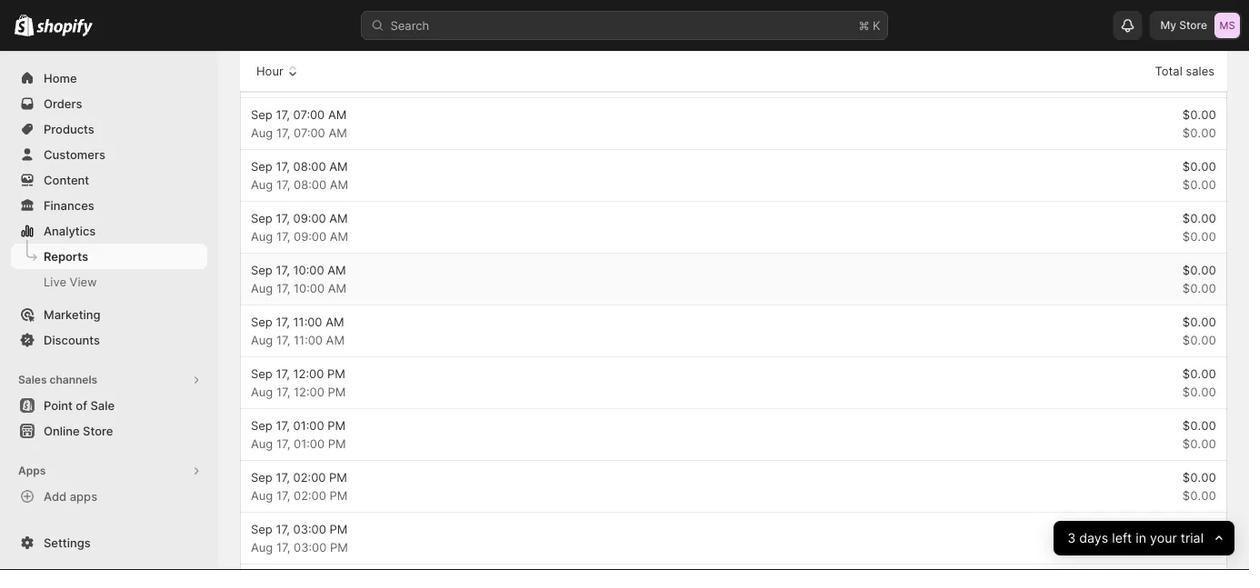 Task type: locate. For each thing, give the bounding box(es) containing it.
view
[[70, 275, 97, 289]]

0 vertical spatial 11:00
[[293, 315, 322, 329]]

1 sep from the top
[[251, 55, 273, 70]]

⌘
[[859, 18, 870, 32]]

store down sale
[[83, 424, 113, 438]]

0 vertical spatial store
[[1180, 19, 1208, 32]]

analytics link
[[11, 218, 207, 244]]

store right my
[[1180, 19, 1208, 32]]

sep inside sep 17, 10:00 am aug 17, 10:00 am
[[251, 263, 273, 277]]

09:00
[[293, 211, 326, 225], [294, 229, 327, 243]]

aug up sep 17, 12:00 pm aug 17, 12:00 pm
[[251, 333, 273, 347]]

1 aug from the top
[[251, 74, 273, 88]]

sep for sep 17, 03:00 pm aug 17, 03:00 pm
[[251, 522, 273, 536]]

02:00 down sep 17, 01:00 pm aug 17, 01:00 pm
[[293, 470, 326, 484]]

sep inside the sep 17, 07:00 am aug 17, 07:00 am
[[251, 107, 273, 121]]

13 $0.00 from the top
[[1183, 315, 1217, 329]]

9 aug from the top
[[251, 488, 273, 502]]

12:00
[[293, 367, 324, 381], [294, 385, 324, 399]]

settings link
[[11, 530, 207, 556]]

$0.00 $0.00 for sep 17, 07:00 am aug 17, 07:00 am
[[1183, 107, 1217, 140]]

4 17, from the top
[[276, 126, 290, 140]]

21 $0.00 from the top
[[1183, 522, 1217, 536]]

14 17, from the top
[[276, 385, 290, 399]]

0 vertical spatial 06:00
[[293, 55, 326, 70]]

aug up sep 17, 02:00 pm aug 17, 02:00 pm
[[251, 437, 273, 451]]

aug inside the sep 17, 08:00 am aug 17, 08:00 am
[[251, 177, 273, 191]]

$0.00 $0.00 for sep 17, 09:00 am aug 17, 09:00 am
[[1183, 211, 1217, 243]]

$0.00 $0.00 for sep 17, 12:00 pm aug 17, 12:00 pm
[[1183, 367, 1217, 399]]

11:00 down sep 17, 10:00 am aug 17, 10:00 am
[[293, 315, 322, 329]]

aug inside the sep 17, 07:00 am aug 17, 07:00 am
[[251, 126, 273, 140]]

sep down sep 17, 11:00 am aug 17, 11:00 am
[[251, 367, 273, 381]]

1 vertical spatial 08:00
[[294, 177, 327, 191]]

aug up the sep 17, 07:00 am aug 17, 07:00 am
[[251, 74, 273, 88]]

am up sep 17, 12:00 pm aug 17, 12:00 pm
[[326, 333, 345, 347]]

3 $0.00 from the top
[[1183, 55, 1217, 70]]

sep down sep 17, 10:00 am aug 17, 10:00 am
[[251, 315, 273, 329]]

total sales button
[[1135, 54, 1218, 88]]

am down sep 17, 10:00 am aug 17, 10:00 am
[[326, 315, 344, 329]]

sep down sep 17, 02:00 pm aug 17, 02:00 pm
[[251, 522, 273, 536]]

08:00
[[293, 159, 326, 173], [294, 177, 327, 191]]

sep for sep 17, 06:00 am aug 17, 06:00 am
[[251, 55, 273, 70]]

0 vertical spatial 07:00
[[293, 107, 325, 121]]

aug down sep 17, 02:00 pm aug 17, 02:00 pm
[[251, 540, 273, 554]]

6 aug from the top
[[251, 333, 273, 347]]

aug inside sep 17, 10:00 am aug 17, 10:00 am
[[251, 281, 273, 295]]

22 $0.00 from the top
[[1183, 540, 1217, 554]]

store inside button
[[83, 424, 113, 438]]

k
[[873, 18, 881, 32]]

sep down hour
[[251, 107, 273, 121]]

point of sale button
[[0, 393, 218, 418]]

16 17, from the top
[[276, 437, 290, 451]]

0 vertical spatial 01:00
[[293, 418, 324, 432]]

15 $0.00 from the top
[[1183, 367, 1217, 381]]

aug for sep 17, 06:00 am aug 17, 06:00 am
[[251, 74, 273, 88]]

5 sep from the top
[[251, 263, 273, 277]]

08:00 down the sep 17, 07:00 am aug 17, 07:00 am
[[293, 159, 326, 173]]

sep inside sep 17, 11:00 am aug 17, 11:00 am
[[251, 315, 273, 329]]

aug inside sep 17, 03:00 pm aug 17, 03:00 pm
[[251, 540, 273, 554]]

sep up the sep 17, 07:00 am aug 17, 07:00 am
[[251, 55, 273, 70]]

reports
[[44, 249, 88, 263]]

shopify image
[[15, 14, 34, 36], [37, 19, 93, 37]]

am down sep 17, 06:00 am aug 17, 06:00 am
[[328, 107, 347, 121]]

products
[[44, 122, 94, 136]]

4 aug from the top
[[251, 229, 273, 243]]

aug inside sep 17, 06:00 am aug 17, 06:00 am
[[251, 74, 273, 88]]

sep 17, 06:00 am aug 17, 06:00 am
[[251, 55, 348, 88]]

sep 17, 09:00 am aug 17, 09:00 am
[[251, 211, 348, 243]]

$0.00
[[1183, 4, 1217, 18], [1183, 22, 1217, 36], [1183, 55, 1217, 70], [1183, 74, 1217, 88], [1183, 107, 1217, 121], [1183, 126, 1217, 140], [1183, 159, 1217, 173], [1183, 177, 1217, 191], [1183, 211, 1217, 225], [1183, 229, 1217, 243], [1183, 263, 1217, 277], [1183, 281, 1217, 295], [1183, 315, 1217, 329], [1183, 333, 1217, 347], [1183, 367, 1217, 381], [1183, 385, 1217, 399], [1183, 418, 1217, 432], [1183, 437, 1217, 451], [1183, 470, 1217, 484], [1183, 488, 1217, 502], [1183, 522, 1217, 536], [1183, 540, 1217, 554]]

8 $0.00 from the top
[[1183, 177, 1217, 191]]

9 sep from the top
[[251, 470, 273, 484]]

sep 17, 11:00 am aug 17, 11:00 am
[[251, 315, 345, 347]]

10 $0.00 from the top
[[1183, 229, 1217, 243]]

3 aug from the top
[[251, 177, 273, 191]]

$0.00 $0.00 for sep 17, 10:00 am aug 17, 10:00 am
[[1183, 263, 1217, 295]]

12 $0.00 from the top
[[1183, 281, 1217, 295]]

16 $0.00 from the top
[[1183, 385, 1217, 399]]

12:00 down sep 17, 11:00 am aug 17, 11:00 am
[[293, 367, 324, 381]]

$0.00 $0.00 for sep 17, 11:00 am aug 17, 11:00 am
[[1183, 315, 1217, 347]]

content link
[[11, 167, 207, 193]]

sep 17, 07:00 am aug 17, 07:00 am
[[251, 107, 347, 140]]

19 17, from the top
[[276, 522, 290, 536]]

0 horizontal spatial store
[[83, 424, 113, 438]]

7 aug from the top
[[251, 385, 273, 399]]

store for online store
[[83, 424, 113, 438]]

01:00 down sep 17, 12:00 pm aug 17, 12:00 pm
[[293, 418, 324, 432]]

15 17, from the top
[[276, 418, 290, 432]]

sep for sep 17, 07:00 am aug 17, 07:00 am
[[251, 107, 273, 121]]

my store
[[1161, 19, 1208, 32]]

left
[[1112, 531, 1132, 546]]

sep for sep 17, 11:00 am aug 17, 11:00 am
[[251, 315, 273, 329]]

5 aug from the top
[[251, 281, 273, 295]]

07:00 down sep 17, 06:00 am aug 17, 06:00 am
[[293, 107, 325, 121]]

11:00
[[293, 315, 322, 329], [294, 333, 323, 347]]

sep inside sep 17, 03:00 pm aug 17, 03:00 pm
[[251, 522, 273, 536]]

add apps button
[[11, 484, 207, 509]]

07:00
[[293, 107, 325, 121], [294, 126, 325, 140]]

07:00 up the sep 17, 08:00 am aug 17, 08:00 am at the left of the page
[[294, 126, 325, 140]]

trial
[[1181, 531, 1204, 546]]

aug up the sep 17, 08:00 am aug 17, 08:00 am at the left of the page
[[251, 126, 273, 140]]

10 $0.00 $0.00 from the top
[[1183, 470, 1217, 502]]

2 17, from the top
[[276, 74, 290, 88]]

marketing link
[[11, 302, 207, 327]]

1 horizontal spatial shopify image
[[37, 19, 93, 37]]

apps button
[[11, 458, 207, 484]]

9 $0.00 $0.00 from the top
[[1183, 418, 1217, 451]]

11 $0.00 $0.00 from the top
[[1183, 522, 1217, 554]]

17,
[[276, 55, 290, 70], [276, 74, 290, 88], [276, 107, 290, 121], [276, 126, 290, 140], [276, 159, 290, 173], [276, 177, 290, 191], [276, 211, 290, 225], [276, 229, 290, 243], [276, 263, 290, 277], [276, 281, 290, 295], [276, 315, 290, 329], [276, 333, 290, 347], [276, 367, 290, 381], [276, 385, 290, 399], [276, 418, 290, 432], [276, 437, 290, 451], [276, 470, 290, 484], [276, 488, 290, 502], [276, 522, 290, 536], [276, 540, 290, 554]]

aug inside sep 17, 09:00 am aug 17, 09:00 am
[[251, 229, 273, 243]]

search
[[391, 18, 430, 32]]

point of sale
[[44, 398, 115, 412]]

8 sep from the top
[[251, 418, 273, 432]]

sep inside sep 17, 01:00 pm aug 17, 01:00 pm
[[251, 418, 273, 432]]

home
[[44, 71, 77, 85]]

3 $0.00 $0.00 from the top
[[1183, 107, 1217, 140]]

aug up sep 17, 01:00 pm aug 17, 01:00 pm
[[251, 385, 273, 399]]

live view
[[44, 275, 97, 289]]

20 17, from the top
[[276, 540, 290, 554]]

sep down sep 17, 12:00 pm aug 17, 12:00 pm
[[251, 418, 273, 432]]

aug up sep 17, 11:00 am aug 17, 11:00 am
[[251, 281, 273, 295]]

aug for sep 17, 10:00 am aug 17, 10:00 am
[[251, 281, 273, 295]]

1 $0.00 from the top
[[1183, 4, 1217, 18]]

aug for sep 17, 08:00 am aug 17, 08:00 am
[[251, 177, 273, 191]]

sep down the sep 17, 08:00 am aug 17, 08:00 am at the left of the page
[[251, 211, 273, 225]]

1 vertical spatial store
[[83, 424, 113, 438]]

sales
[[18, 373, 47, 387]]

06:00
[[293, 55, 326, 70], [294, 74, 327, 88]]

aug inside sep 17, 01:00 pm aug 17, 01:00 pm
[[251, 437, 273, 451]]

10:00 down sep 17, 09:00 am aug 17, 09:00 am
[[293, 263, 324, 277]]

aug for sep 17, 02:00 pm aug 17, 02:00 pm
[[251, 488, 273, 502]]

03:00
[[293, 522, 326, 536], [294, 540, 327, 554]]

19 $0.00 from the top
[[1183, 470, 1217, 484]]

2 aug from the top
[[251, 126, 273, 140]]

orders
[[44, 96, 82, 111]]

01:00
[[293, 418, 324, 432], [294, 437, 325, 451]]

sep down the sep 17, 07:00 am aug 17, 07:00 am
[[251, 159, 273, 173]]

3 sep from the top
[[251, 159, 273, 173]]

$0.00 $0.00
[[1183, 4, 1217, 36], [1183, 55, 1217, 88], [1183, 107, 1217, 140], [1183, 159, 1217, 191], [1183, 211, 1217, 243], [1183, 263, 1217, 295], [1183, 315, 1217, 347], [1183, 367, 1217, 399], [1183, 418, 1217, 451], [1183, 470, 1217, 502], [1183, 522, 1217, 554]]

10:00 up sep 17, 11:00 am aug 17, 11:00 am
[[294, 281, 325, 295]]

1 horizontal spatial store
[[1180, 19, 1208, 32]]

marketing
[[44, 307, 101, 322]]

$0.00 $0.00 for sep 17, 01:00 pm aug 17, 01:00 pm
[[1183, 418, 1217, 451]]

aug inside sep 17, 12:00 pm aug 17, 12:00 pm
[[251, 385, 273, 399]]

aug inside sep 17, 02:00 pm aug 17, 02:00 pm
[[251, 488, 273, 502]]

am up the sep 17, 08:00 am aug 17, 08:00 am at the left of the page
[[329, 126, 347, 140]]

am down the sep 17, 07:00 am aug 17, 07:00 am
[[329, 159, 348, 173]]

10 aug from the top
[[251, 540, 273, 554]]

aug for sep 17, 01:00 pm aug 17, 01:00 pm
[[251, 437, 273, 451]]

hour
[[256, 64, 284, 78]]

8 aug from the top
[[251, 437, 273, 451]]

aug for sep 17, 07:00 am aug 17, 07:00 am
[[251, 126, 273, 140]]

aug
[[251, 74, 273, 88], [251, 126, 273, 140], [251, 177, 273, 191], [251, 229, 273, 243], [251, 281, 273, 295], [251, 333, 273, 347], [251, 385, 273, 399], [251, 437, 273, 451], [251, 488, 273, 502], [251, 540, 273, 554]]

09:00 down the sep 17, 08:00 am aug 17, 08:00 am at the left of the page
[[293, 211, 326, 225]]

pm
[[327, 367, 345, 381], [328, 385, 346, 399], [328, 418, 346, 432], [328, 437, 346, 451], [329, 470, 347, 484], [330, 488, 348, 502], [330, 522, 348, 536], [330, 540, 348, 554]]

5 $0.00 $0.00 from the top
[[1183, 211, 1217, 243]]

am
[[329, 55, 348, 70], [330, 74, 348, 88], [328, 107, 347, 121], [329, 126, 347, 140], [329, 159, 348, 173], [330, 177, 348, 191], [329, 211, 348, 225], [330, 229, 348, 243], [328, 263, 346, 277], [328, 281, 347, 295], [326, 315, 344, 329], [326, 333, 345, 347]]

7 $0.00 from the top
[[1183, 159, 1217, 173]]

10:00
[[293, 263, 324, 277], [294, 281, 325, 295]]

aug up sep 17, 03:00 pm aug 17, 03:00 pm at the left bottom of the page
[[251, 488, 273, 502]]

11:00 up sep 17, 12:00 pm aug 17, 12:00 pm
[[294, 333, 323, 347]]

sep for sep 17, 02:00 pm aug 17, 02:00 pm
[[251, 470, 273, 484]]

10 sep from the top
[[251, 522, 273, 536]]

aug up sep 17, 10:00 am aug 17, 10:00 am
[[251, 229, 273, 243]]

aug inside sep 17, 11:00 am aug 17, 11:00 am
[[251, 333, 273, 347]]

total sales
[[1156, 64, 1215, 78]]

8 $0.00 $0.00 from the top
[[1183, 367, 1217, 399]]

discounts link
[[11, 327, 207, 353]]

7 $0.00 $0.00 from the top
[[1183, 315, 1217, 347]]

3 days left in your trial button
[[1054, 521, 1235, 556]]

12:00 up sep 17, 01:00 pm aug 17, 01:00 pm
[[294, 385, 324, 399]]

7 sep from the top
[[251, 367, 273, 381]]

6 $0.00 $0.00 from the top
[[1183, 263, 1217, 295]]

02:00
[[293, 470, 326, 484], [294, 488, 326, 502]]

2 $0.00 $0.00 from the top
[[1183, 55, 1217, 88]]

12 17, from the top
[[276, 333, 290, 347]]

sep inside sep 17, 12:00 pm aug 17, 12:00 pm
[[251, 367, 273, 381]]

am up sep 17, 11:00 am aug 17, 11:00 am
[[328, 281, 347, 295]]

in
[[1136, 531, 1147, 546]]

2 sep from the top
[[251, 107, 273, 121]]

sep inside sep 17, 06:00 am aug 17, 06:00 am
[[251, 55, 273, 70]]

sep down sep 17, 01:00 pm aug 17, 01:00 pm
[[251, 470, 273, 484]]

aug up sep 17, 09:00 am aug 17, 09:00 am
[[251, 177, 273, 191]]

01:00 up sep 17, 02:00 pm aug 17, 02:00 pm
[[294, 437, 325, 451]]

14 $0.00 from the top
[[1183, 333, 1217, 347]]

sep
[[251, 55, 273, 70], [251, 107, 273, 121], [251, 159, 273, 173], [251, 211, 273, 225], [251, 263, 273, 277], [251, 315, 273, 329], [251, 367, 273, 381], [251, 418, 273, 432], [251, 470, 273, 484], [251, 522, 273, 536]]

08:00 up sep 17, 09:00 am aug 17, 09:00 am
[[294, 177, 327, 191]]

aug for sep 17, 03:00 pm aug 17, 03:00 pm
[[251, 540, 273, 554]]

customers
[[44, 147, 105, 161]]

$0.00 $0.00 for sep 17, 02:00 pm aug 17, 02:00 pm
[[1183, 470, 1217, 502]]

sep inside sep 17, 02:00 pm aug 17, 02:00 pm
[[251, 470, 273, 484]]

online store button
[[0, 418, 218, 444]]

sep down sep 17, 09:00 am aug 17, 09:00 am
[[251, 263, 273, 277]]

4 sep from the top
[[251, 211, 273, 225]]

store
[[1180, 19, 1208, 32], [83, 424, 113, 438]]

am up the sep 17, 07:00 am aug 17, 07:00 am
[[330, 74, 348, 88]]

09:00 up sep 17, 10:00 am aug 17, 10:00 am
[[294, 229, 327, 243]]

sep inside the sep 17, 08:00 am aug 17, 08:00 am
[[251, 159, 273, 173]]

17 $0.00 from the top
[[1183, 418, 1217, 432]]

sep inside sep 17, 09:00 am aug 17, 09:00 am
[[251, 211, 273, 225]]

6 sep from the top
[[251, 315, 273, 329]]

4 $0.00 $0.00 from the top
[[1183, 159, 1217, 191]]

02:00 up sep 17, 03:00 pm aug 17, 03:00 pm at the left bottom of the page
[[294, 488, 326, 502]]



Task type: vqa. For each thing, say whether or not it's contained in the screenshot.


Task type: describe. For each thing, give the bounding box(es) containing it.
sep for sep 17, 09:00 am aug 17, 09:00 am
[[251, 211, 273, 225]]

sep for sep 17, 01:00 pm aug 17, 01:00 pm
[[251, 418, 273, 432]]

11 17, from the top
[[276, 315, 290, 329]]

1 vertical spatial 01:00
[[294, 437, 325, 451]]

1 $0.00 $0.00 from the top
[[1183, 4, 1217, 36]]

discounts
[[44, 333, 100, 347]]

am right hour button
[[329, 55, 348, 70]]

online store
[[44, 424, 113, 438]]

aug for sep 17, 12:00 pm aug 17, 12:00 pm
[[251, 385, 273, 399]]

sales channels button
[[11, 367, 207, 393]]

9 $0.00 from the top
[[1183, 211, 1217, 225]]

17 17, from the top
[[276, 470, 290, 484]]

sep for sep 17, 12:00 pm aug 17, 12:00 pm
[[251, 367, 273, 381]]

finances
[[44, 198, 94, 212]]

home link
[[11, 65, 207, 91]]

your
[[1150, 531, 1177, 546]]

sales
[[1186, 64, 1215, 78]]

2 $0.00 from the top
[[1183, 22, 1217, 36]]

customers link
[[11, 142, 207, 167]]

my store image
[[1215, 13, 1241, 38]]

sep 17, 01:00 pm aug 17, 01:00 pm
[[251, 418, 346, 451]]

10 17, from the top
[[276, 281, 290, 295]]

18 17, from the top
[[276, 488, 290, 502]]

1 vertical spatial 07:00
[[294, 126, 325, 140]]

0 vertical spatial 10:00
[[293, 263, 324, 277]]

sep 17, 02:00 pm aug 17, 02:00 pm
[[251, 470, 348, 502]]

18 $0.00 from the top
[[1183, 437, 1217, 451]]

live view link
[[11, 269, 207, 295]]

apps
[[18, 464, 46, 477]]

6 $0.00 from the top
[[1183, 126, 1217, 140]]

online store link
[[11, 418, 207, 444]]

aug for sep 17, 11:00 am aug 17, 11:00 am
[[251, 333, 273, 347]]

online
[[44, 424, 80, 438]]

hour button
[[254, 54, 304, 88]]

0 vertical spatial 03:00
[[293, 522, 326, 536]]

5 17, from the top
[[276, 159, 290, 173]]

apps
[[70, 489, 97, 503]]

sep 17, 08:00 am aug 17, 08:00 am
[[251, 159, 348, 191]]

7 17, from the top
[[276, 211, 290, 225]]

total
[[1156, 64, 1183, 78]]

add apps
[[44, 489, 97, 503]]

days
[[1080, 531, 1109, 546]]

0 vertical spatial 02:00
[[293, 470, 326, 484]]

sep for sep 17, 08:00 am aug 17, 08:00 am
[[251, 159, 273, 173]]

3
[[1068, 531, 1076, 546]]

analytics
[[44, 224, 96, 238]]

1 vertical spatial 03:00
[[294, 540, 327, 554]]

5 $0.00 from the top
[[1183, 107, 1217, 121]]

am down the sep 17, 08:00 am aug 17, 08:00 am at the left of the page
[[329, 211, 348, 225]]

sale
[[90, 398, 115, 412]]

3 days left in your trial
[[1068, 531, 1204, 546]]

sep 17, 10:00 am aug 17, 10:00 am
[[251, 263, 347, 295]]

products link
[[11, 116, 207, 142]]

20 $0.00 from the top
[[1183, 488, 1217, 502]]

1 vertical spatial 09:00
[[294, 229, 327, 243]]

reports link
[[11, 244, 207, 269]]

3 17, from the top
[[276, 107, 290, 121]]

9 17, from the top
[[276, 263, 290, 277]]

sep 17, 12:00 pm aug 17, 12:00 pm
[[251, 367, 346, 399]]

am down sep 17, 09:00 am aug 17, 09:00 am
[[328, 263, 346, 277]]

$0.00 $0.00 for sep 17, 08:00 am aug 17, 08:00 am
[[1183, 159, 1217, 191]]

4 $0.00 from the top
[[1183, 74, 1217, 88]]

of
[[76, 398, 87, 412]]

1 vertical spatial 11:00
[[294, 333, 323, 347]]

store for my store
[[1180, 19, 1208, 32]]

1 17, from the top
[[276, 55, 290, 70]]

8 17, from the top
[[276, 229, 290, 243]]

0 horizontal spatial shopify image
[[15, 14, 34, 36]]

sales channels
[[18, 373, 97, 387]]

0 vertical spatial 08:00
[[293, 159, 326, 173]]

content
[[44, 173, 89, 187]]

1 vertical spatial 12:00
[[294, 385, 324, 399]]

aug for sep 17, 09:00 am aug 17, 09:00 am
[[251, 229, 273, 243]]

settings
[[44, 536, 91, 550]]

orders link
[[11, 91, 207, 116]]

sep for sep 17, 10:00 am aug 17, 10:00 am
[[251, 263, 273, 277]]

0 vertical spatial 09:00
[[293, 211, 326, 225]]

1 vertical spatial 06:00
[[294, 74, 327, 88]]

point of sale link
[[11, 393, 207, 418]]

$0.00 $0.00 for sep 17, 06:00 am aug 17, 06:00 am
[[1183, 55, 1217, 88]]

channels
[[50, 373, 97, 387]]

am up sep 17, 10:00 am aug 17, 10:00 am
[[330, 229, 348, 243]]

1 vertical spatial 02:00
[[294, 488, 326, 502]]

6 17, from the top
[[276, 177, 290, 191]]

live
[[44, 275, 66, 289]]

sep 17, 03:00 pm aug 17, 03:00 pm
[[251, 522, 348, 554]]

$0.00 $0.00 for sep 17, 03:00 pm aug 17, 03:00 pm
[[1183, 522, 1217, 554]]

my
[[1161, 19, 1177, 32]]

finances link
[[11, 193, 207, 218]]

1 vertical spatial 10:00
[[294, 281, 325, 295]]

add
[[44, 489, 67, 503]]

point
[[44, 398, 73, 412]]

am up sep 17, 09:00 am aug 17, 09:00 am
[[330, 177, 348, 191]]

13 17, from the top
[[276, 367, 290, 381]]

11 $0.00 from the top
[[1183, 263, 1217, 277]]

0 vertical spatial 12:00
[[293, 367, 324, 381]]

⌘ k
[[859, 18, 881, 32]]



